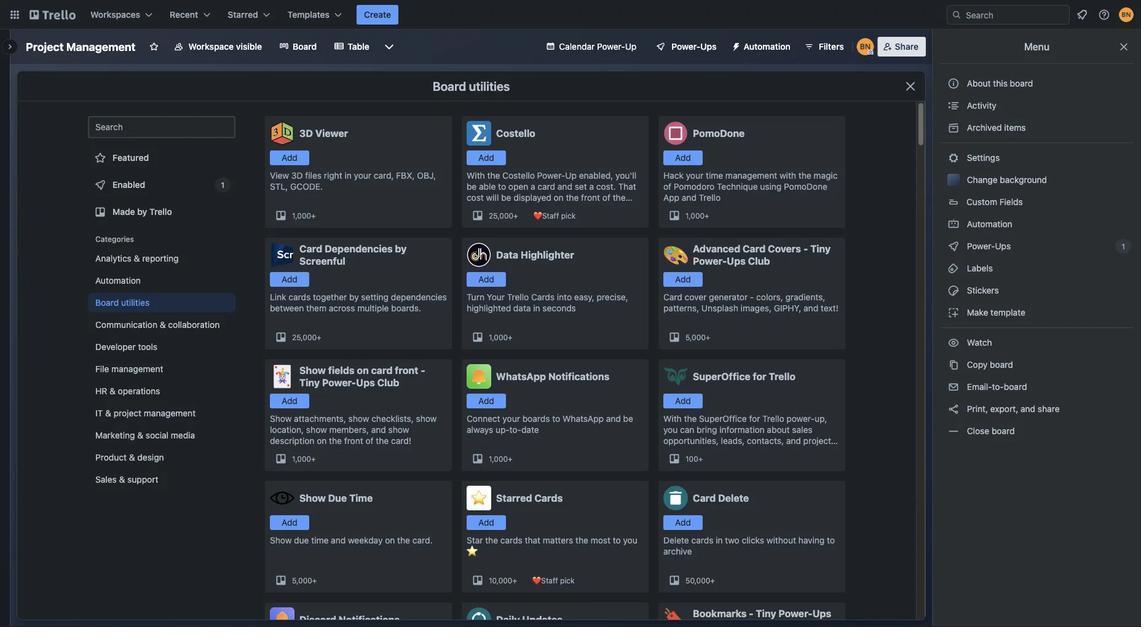 Task type: describe. For each thing, give the bounding box(es) containing it.
data
[[514, 304, 531, 314]]

sm image for archived items
[[948, 122, 960, 134]]

it & project management link
[[88, 404, 236, 424]]

project management
[[26, 40, 136, 53]]

2 horizontal spatial board
[[433, 79, 466, 93]]

file management link
[[88, 360, 236, 379]]

& for collaboration
[[160, 320, 166, 330]]

and inside "connect your boards to whatsapp and be always up-to-date"
[[606, 414, 621, 424]]

cards inside turn your trello cards into easy, precise, highlighted data in seconds
[[531, 292, 555, 303]]

management for time
[[726, 171, 778, 181]]

by inside card dependencies by screenful
[[395, 243, 407, 255]]

add for advanced card covers - tiny power-ups club
[[675, 275, 691, 285]]

sm image for stickers
[[948, 285, 960, 297]]

0 horizontal spatial automation link
[[88, 271, 236, 291]]

+ for card
[[706, 333, 711, 342]]

ups inside button
[[701, 42, 717, 52]]

unsplash
[[702, 304, 739, 314]]

+ for viewer
[[311, 212, 316, 220]]

Search field
[[962, 6, 1070, 24]]

0 horizontal spatial 25,000
[[292, 333, 317, 342]]

the inside hack your time management with the magic of pomodoro technique using pomodone app and trello
[[799, 171, 812, 181]]

staff for starred cards
[[541, 577, 558, 586]]

the left most
[[576, 536, 589, 546]]

items
[[1005, 123, 1026, 133]]

sm image for email-to-board
[[948, 381, 960, 394]]

board down export,
[[992, 427, 1015, 437]]

and left "weekday"
[[331, 536, 346, 546]]

table
[[348, 42, 370, 52]]

trello for made by trello
[[149, 207, 172, 217]]

checklists,
[[372, 414, 414, 424]]

Board name text field
[[20, 37, 142, 57]]

about this board button
[[940, 74, 1134, 93]]

open information menu image
[[1098, 9, 1111, 21]]

communication & collaboration link
[[88, 316, 236, 335]]

1,000 + for pomodone
[[686, 212, 710, 220]]

custom fields button
[[940, 193, 1134, 212]]

add for whatsapp notifications
[[479, 396, 494, 407]]

workspaces
[[90, 10, 140, 20]]

dependencies
[[391, 292, 447, 303]]

delete inside delete cards in two clicks without having to archive
[[664, 536, 689, 546]]

without
[[767, 536, 796, 546]]

1 horizontal spatial power-ups
[[965, 241, 1014, 252]]

precise,
[[597, 292, 628, 303]]

recent
[[170, 10, 198, 20]]

❤️ staff pick for costello
[[533, 212, 576, 220]]

notifications for whatsapp notifications
[[548, 371, 610, 383]]

card dependencies by screenful
[[300, 243, 407, 267]]

the left card!
[[376, 436, 389, 447]]

collaboration
[[168, 320, 220, 330]]

images,
[[741, 304, 772, 314]]

tools
[[138, 342, 158, 352]]

show fields on card front - tiny power-ups club
[[300, 365, 425, 389]]

show due time
[[300, 493, 373, 505]]

starred for starred
[[228, 10, 258, 20]]

power- inside advanced card covers - tiny power-ups club
[[693, 256, 727, 267]]

stl,
[[270, 182, 288, 192]]

1 horizontal spatial to-
[[992, 382, 1004, 392]]

time for pomodone
[[706, 171, 723, 181]]

files
[[305, 171, 322, 181]]

fields
[[1000, 197, 1023, 207]]

1 horizontal spatial ben nelson (bennelson96) image
[[1119, 7, 1134, 22]]

- inside the show fields on card front - tiny power-ups club
[[421, 365, 425, 377]]

back to home image
[[30, 5, 76, 25]]

tiny inside the show fields on card front - tiny power-ups club
[[300, 377, 320, 389]]

5,000 + for show due time
[[292, 577, 317, 586]]

0 vertical spatial delete
[[718, 493, 749, 505]]

0 vertical spatial board
[[293, 42, 317, 52]]

that
[[525, 536, 541, 546]]

add button for advanced card covers - tiny power-ups club
[[664, 272, 703, 287]]

cards for card dependencies by screenful
[[289, 292, 311, 303]]

bookmarks - tiny power-ups club
[[693, 609, 832, 628]]

sm image for power-ups
[[948, 240, 960, 253]]

search image
[[952, 10, 962, 20]]

activity link
[[940, 96, 1134, 116]]

- inside the bookmarks - tiny power-ups club
[[749, 609, 754, 620]]

make template
[[965, 308, 1026, 318]]

1 vertical spatial cards
[[535, 493, 563, 505]]

to inside the with the superoffice for trello power-up, you can bring information about sales opportunities, leads, contacts, and projects to your cards.
[[664, 447, 672, 458]]

analytics
[[95, 254, 132, 264]]

0 vertical spatial 3d
[[300, 128, 313, 139]]

show attachments, show checklists, show location, show members, and show description on the front of the card!
[[270, 414, 437, 447]]

board inside button
[[1010, 78, 1033, 89]]

and inside hack your time management with the magic of pomodoro technique using pomodone app and trello
[[682, 193, 697, 203]]

your inside hack your time management with the magic of pomodoro technique using pomodone app and trello
[[686, 171, 704, 181]]

pick for costello
[[561, 212, 576, 220]]

fields
[[328, 365, 355, 377]]

add for show due time
[[282, 518, 298, 528]]

product & design
[[95, 453, 164, 463]]

sm image for watch
[[948, 337, 960, 349]]

- inside 'card cover generator - colors, gradients, patterns, unsplash images, giphy, and text!'
[[750, 292, 754, 303]]

workspace visible
[[189, 42, 262, 52]]

print, export, and share
[[965, 404, 1060, 415]]

marketing & social media link
[[88, 426, 236, 446]]

1,000 + for data highlighter
[[489, 333, 513, 342]]

stickers link
[[940, 281, 1134, 301]]

sm image for automation
[[948, 218, 960, 231]]

calendar
[[559, 42, 595, 52]]

5,000 for show due time
[[292, 577, 312, 586]]

0 vertical spatial for
[[753, 371, 767, 383]]

and inside show attachments, show checklists, show location, show members, and show description on the front of the card!
[[371, 425, 386, 435]]

product & design link
[[88, 448, 236, 468]]

1,000 for pomodone
[[686, 212, 705, 220]]

+ for for
[[698, 455, 703, 464]]

50,000
[[686, 577, 711, 586]]

contacts,
[[747, 436, 784, 447]]

hr & operations
[[95, 387, 160, 397]]

1,000 + for whatsapp notifications
[[489, 455, 513, 464]]

notifications for discord notifications
[[339, 615, 400, 626]]

show up members,
[[348, 414, 369, 424]]

add for show fields on card front - tiny power-ups club
[[282, 396, 298, 407]]

opportunities,
[[664, 436, 719, 447]]

automation inside automation button
[[744, 42, 791, 52]]

connect
[[467, 414, 500, 424]]

you inside star the cards that matters the most to you ⭐️
[[623, 536, 638, 546]]

whatsapp notifications
[[496, 371, 610, 383]]

email-to-board link
[[940, 378, 1134, 397]]

this
[[994, 78, 1008, 89]]

background
[[1000, 175, 1047, 185]]

2 vertical spatial on
[[385, 536, 395, 546]]

your inside "connect your boards to whatsapp and be always up-to-date"
[[503, 414, 520, 424]]

copy board link
[[940, 355, 1134, 375]]

+ up data
[[514, 212, 518, 220]]

into
[[557, 292, 572, 303]]

board up print, export, and share
[[1004, 382, 1027, 392]]

share
[[1038, 404, 1060, 415]]

giphy,
[[774, 304, 802, 314]]

add button for pomodone
[[664, 151, 703, 165]]

close
[[967, 427, 990, 437]]

star or unstar board image
[[149, 42, 159, 52]]

template
[[991, 308, 1026, 318]]

add for starred cards
[[479, 518, 494, 528]]

in inside turn your trello cards into easy, precise, highlighted data in seconds
[[533, 304, 540, 314]]

management for project
[[144, 409, 196, 419]]

& for reporting
[[134, 254, 140, 264]]

add button for card dependencies by screenful
[[270, 272, 309, 287]]

ups inside the bookmarks - tiny power-ups club
[[813, 609, 832, 620]]

close board
[[965, 427, 1015, 437]]

templates button
[[280, 5, 349, 25]]

daily updates
[[496, 615, 563, 626]]

advanced
[[693, 243, 741, 255]]

100 +
[[686, 455, 703, 464]]

show for show due time
[[300, 493, 326, 505]]

the left card.
[[397, 536, 410, 546]]

+ for notifications
[[508, 455, 513, 464]]

cards inside star the cards that matters the most to you ⭐️
[[501, 536, 523, 546]]

+ up daily
[[513, 577, 517, 586]]

weekday
[[348, 536, 383, 546]]

workspace
[[189, 42, 234, 52]]

add button for card delete
[[664, 516, 703, 531]]

sm image for copy board
[[948, 359, 960, 371]]

+ down pomodoro
[[705, 212, 710, 220]]

1 vertical spatial management
[[111, 364, 163, 375]]

add button for show due time
[[270, 516, 309, 531]]

marketing & social media
[[95, 431, 195, 441]]

board up email-to-board
[[990, 360, 1013, 370]]

sales
[[95, 475, 117, 485]]

cards for card delete
[[692, 536, 714, 546]]

ups inside the show fields on card front - tiny power-ups club
[[356, 377, 375, 389]]

add for 3d viewer
[[282, 153, 298, 163]]

highlighted
[[467, 304, 511, 314]]

0 vertical spatial automation link
[[940, 215, 1134, 234]]

power- inside the bookmarks - tiny power-ups club
[[779, 609, 813, 620]]

card,
[[374, 171, 394, 181]]

in inside view 3d files right in your card, fbx, obj, stl, gcode.
[[345, 171, 352, 181]]

add for costello
[[479, 153, 494, 163]]

categories
[[95, 235, 134, 244]]

trello inside hack your time management with the magic of pomodoro technique using pomodone app and trello
[[699, 193, 721, 203]]

ups inside advanced card covers - tiny power-ups club
[[727, 256, 746, 267]]

hack
[[664, 171, 684, 181]]

5,000 for advanced card covers - tiny power-ups club
[[686, 333, 706, 342]]

watch link
[[940, 333, 1134, 353]]

add button for whatsapp notifications
[[467, 394, 506, 409]]

utilities inside 'link'
[[121, 298, 150, 308]]

10,000 +
[[489, 577, 517, 586]]

of inside show attachments, show checklists, show location, show members, and show description on the front of the card!
[[366, 436, 374, 447]]

in inside delete cards in two clicks without having to archive
[[716, 536, 723, 546]]

leads,
[[721, 436, 745, 447]]

add for card dependencies by screenful
[[282, 275, 298, 285]]

featured
[[113, 153, 149, 163]]

2 horizontal spatial automation
[[965, 219, 1013, 229]]

primary element
[[0, 0, 1141, 30]]

+ for due
[[312, 577, 317, 586]]

club inside the show fields on card front - tiny power-ups club
[[377, 377, 399, 389]]

about
[[767, 425, 790, 435]]

0 vertical spatial pomodone
[[693, 128, 745, 139]]

share button
[[878, 37, 926, 57]]

50,000 +
[[686, 577, 715, 586]]

to- inside "connect your boards to whatsapp and be always up-to-date"
[[510, 425, 522, 435]]

& for operations
[[109, 387, 116, 397]]

trello for superoffice for trello
[[769, 371, 796, 383]]

covers
[[768, 243, 801, 255]]

archived items
[[965, 123, 1026, 133]]

boards
[[523, 414, 550, 424]]

change background
[[965, 175, 1047, 185]]

bring
[[697, 425, 717, 435]]

calendar power-up
[[559, 42, 637, 52]]

cover
[[685, 292, 707, 303]]

date
[[522, 425, 539, 435]]

show for show due time and weekday on the card.
[[270, 536, 292, 546]]

your inside the with the superoffice for trello power-up, you can bring information about sales opportunities, leads, contacts, and projects to your cards.
[[674, 447, 691, 458]]

copy
[[967, 360, 988, 370]]

time
[[349, 493, 373, 505]]

and inside 'link'
[[1021, 404, 1036, 415]]

time for show due time
[[311, 536, 329, 546]]

share
[[895, 42, 919, 52]]

board inside 'link'
[[95, 298, 119, 308]]

about
[[967, 78, 991, 89]]

delete cards in two clicks without having to archive
[[664, 536, 835, 557]]

add button for superoffice for trello
[[664, 394, 703, 409]]



Task type: locate. For each thing, give the bounding box(es) containing it.
on down attachments,
[[317, 436, 327, 447]]

developer tools link
[[88, 338, 236, 357]]

2 horizontal spatial tiny
[[811, 243, 831, 255]]

obj,
[[417, 171, 436, 181]]

to right having
[[827, 536, 835, 546]]

1 horizontal spatial 25,000 +
[[489, 212, 518, 220]]

card!
[[391, 436, 411, 447]]

❤️ staff pick for starred cards
[[532, 577, 575, 586]]

- right card
[[421, 365, 425, 377]]

add for card delete
[[675, 518, 691, 528]]

0 vertical spatial in
[[345, 171, 352, 181]]

0 horizontal spatial you
[[623, 536, 638, 546]]

& for project
[[105, 409, 111, 419]]

1 horizontal spatial front
[[395, 365, 419, 377]]

and left share
[[1021, 404, 1036, 415]]

0 vertical spatial 25,000 +
[[489, 212, 518, 220]]

made by trello
[[113, 207, 172, 217]]

change background link
[[940, 170, 1134, 190]]

5,000 + for advanced card covers - tiny power-ups club
[[686, 333, 711, 342]]

❤️ up data highlighter
[[533, 212, 540, 220]]

discord
[[300, 615, 336, 626]]

1 vertical spatial board utilities
[[95, 298, 150, 308]]

trello up power-
[[769, 371, 796, 383]]

- inside advanced card covers - tiny power-ups club
[[804, 243, 808, 255]]

club inside advanced card covers - tiny power-ups club
[[748, 256, 770, 267]]

highlighter
[[521, 249, 574, 261]]

delete up archive
[[664, 536, 689, 546]]

technique
[[717, 182, 758, 192]]

across
[[329, 304, 355, 314]]

1 vertical spatial staff
[[541, 577, 558, 586]]

stickers
[[965, 286, 999, 296]]

show inside show attachments, show checklists, show location, show members, and show description on the front of the card!
[[270, 414, 292, 424]]

multiple
[[357, 304, 389, 314]]

notifications up "connect your boards to whatsapp and be always up-to-date"
[[548, 371, 610, 383]]

-
[[804, 243, 808, 255], [750, 292, 754, 303], [421, 365, 425, 377], [749, 609, 754, 620]]

card up patterns,
[[664, 292, 683, 303]]

1 vertical spatial power-ups
[[965, 241, 1014, 252]]

having
[[799, 536, 825, 546]]

time
[[706, 171, 723, 181], [311, 536, 329, 546]]

show right checklists,
[[416, 414, 437, 424]]

1,000 for data highlighter
[[489, 333, 508, 342]]

pomodone inside hack your time management with the magic of pomodoro technique using pomodone app and trello
[[784, 182, 828, 192]]

3d left viewer
[[300, 128, 313, 139]]

1,000 for show fields on card front - tiny power-ups club
[[292, 455, 311, 464]]

automation down custom fields
[[965, 219, 1013, 229]]

club inside the bookmarks - tiny power-ups club
[[693, 621, 715, 628]]

superoffice for trello
[[693, 371, 796, 383]]

1 for power-ups
[[1122, 242, 1126, 251]]

starred inside popup button
[[228, 10, 258, 20]]

staff for costello
[[542, 212, 559, 220]]

your down opportunities,
[[674, 447, 691, 458]]

add button up location,
[[270, 394, 309, 409]]

patterns,
[[664, 304, 699, 314]]

1,000 for 3d viewer
[[292, 212, 311, 220]]

sm image inside close board link
[[948, 426, 960, 438]]

add for pomodone
[[675, 153, 691, 163]]

1,000 down highlighted
[[489, 333, 508, 342]]

1 horizontal spatial pomodone
[[784, 182, 828, 192]]

1,000 +
[[292, 212, 316, 220], [686, 212, 710, 220], [489, 333, 513, 342], [292, 455, 316, 464], [489, 455, 513, 464]]

1 vertical spatial automation link
[[88, 271, 236, 291]]

1 vertical spatial ❤️ staff pick
[[532, 577, 575, 586]]

1 horizontal spatial automation link
[[940, 215, 1134, 234]]

cards up matters
[[535, 493, 563, 505]]

1 vertical spatial by
[[395, 243, 407, 255]]

0 horizontal spatial ben nelson (bennelson96) image
[[857, 38, 874, 55]]

0 vertical spatial board utilities
[[433, 79, 510, 93]]

sm image inside "print, export, and share" 'link'
[[948, 403, 960, 416]]

board utilities inside 'link'
[[95, 298, 150, 308]]

+ down opportunities,
[[698, 455, 703, 464]]

3 sm image from the top
[[948, 152, 960, 164]]

1 vertical spatial pick
[[560, 577, 575, 586]]

to inside delete cards in two clicks without having to archive
[[827, 536, 835, 546]]

table link
[[327, 37, 377, 57]]

1 vertical spatial ben nelson (bennelson96) image
[[857, 38, 874, 55]]

0 horizontal spatial board
[[95, 298, 119, 308]]

power-ups inside button
[[672, 42, 717, 52]]

add for data highlighter
[[479, 275, 494, 285]]

1 vertical spatial in
[[533, 304, 540, 314]]

1 vertical spatial time
[[311, 536, 329, 546]]

card.
[[413, 536, 433, 546]]

+ for highlighter
[[508, 333, 513, 342]]

2 vertical spatial by
[[349, 292, 359, 303]]

of inside hack your time management with the magic of pomodoro technique using pomodone app and trello
[[664, 182, 672, 192]]

enabled
[[113, 180, 145, 190]]

ben nelson (bennelson96) image
[[1119, 7, 1134, 22], [857, 38, 874, 55]]

2 horizontal spatial on
[[385, 536, 395, 546]]

0 vertical spatial ❤️
[[533, 212, 540, 220]]

❤️ staff pick down star the cards that matters the most to you ⭐️
[[532, 577, 575, 586]]

hr & operations link
[[88, 382, 236, 402]]

on left card
[[357, 365, 369, 377]]

management
[[726, 171, 778, 181], [111, 364, 163, 375], [144, 409, 196, 419]]

1 vertical spatial ❤️
[[532, 577, 539, 586]]

6 sm image from the top
[[948, 403, 960, 416]]

card inside 'card cover generator - colors, gradients, patterns, unsplash images, giphy, and text!'
[[664, 292, 683, 303]]

clicks
[[742, 536, 764, 546]]

pick for starred cards
[[560, 577, 575, 586]]

fbx,
[[396, 171, 415, 181]]

1 vertical spatial whatsapp
[[563, 414, 604, 424]]

and down checklists,
[[371, 425, 386, 435]]

add button up cover
[[664, 272, 703, 287]]

management inside hack your time management with the magic of pomodoro technique using pomodone app and trello
[[726, 171, 778, 181]]

with
[[780, 171, 796, 181]]

0 vertical spatial superoffice
[[693, 371, 751, 383]]

1 horizontal spatial time
[[706, 171, 723, 181]]

on inside show attachments, show checklists, show location, show members, and show description on the front of the card!
[[317, 436, 327, 447]]

+ for dependencies
[[317, 333, 321, 342]]

+ down up-
[[508, 455, 513, 464]]

tiny inside the bookmarks - tiny power-ups club
[[756, 609, 777, 620]]

1,000 for whatsapp notifications
[[489, 455, 508, 464]]

board utilities
[[433, 79, 510, 93], [95, 298, 150, 308]]

3d
[[300, 128, 313, 139], [291, 171, 303, 181]]

most
[[591, 536, 611, 546]]

add button for data highlighter
[[467, 272, 506, 287]]

0 vertical spatial time
[[706, 171, 723, 181]]

0 horizontal spatial 1
[[221, 181, 224, 189]]

1 horizontal spatial utilities
[[469, 79, 510, 93]]

2 sm image from the top
[[948, 122, 960, 134]]

trello for turn your trello cards into easy, precise, highlighted data in seconds
[[507, 292, 529, 303]]

Search text field
[[88, 116, 236, 138]]

0 horizontal spatial automation
[[95, 276, 141, 286]]

1 vertical spatial 25,000
[[292, 333, 317, 342]]

boards.
[[391, 304, 421, 314]]

0 vertical spatial notifications
[[548, 371, 610, 383]]

5,000
[[686, 333, 706, 342], [292, 577, 312, 586]]

show up card!
[[388, 425, 409, 435]]

club down bookmarks on the right of page
[[693, 621, 715, 628]]

sales & support
[[95, 475, 158, 485]]

by right made
[[137, 207, 147, 217]]

25,000 + down them
[[292, 333, 321, 342]]

pick down star the cards that matters the most to you ⭐️
[[560, 577, 575, 586]]

- right bookmarks on the right of page
[[749, 609, 754, 620]]

❤️ for costello
[[533, 212, 540, 220]]

you right most
[[623, 536, 638, 546]]

0 horizontal spatial front
[[344, 436, 363, 447]]

+ for fields
[[311, 455, 316, 464]]

1 vertical spatial board
[[433, 79, 466, 93]]

on right "weekday"
[[385, 536, 395, 546]]

superoffice inside the with the superoffice for trello power-up, you can bring information about sales opportunities, leads, contacts, and projects to your cards.
[[699, 414, 747, 424]]

100
[[686, 455, 698, 464]]

1 vertical spatial on
[[317, 436, 327, 447]]

automation
[[744, 42, 791, 52], [965, 219, 1013, 229], [95, 276, 141, 286]]

sm image inside email-to-board link
[[948, 381, 960, 394]]

trello inside the with the superoffice for trello power-up, you can bring information about sales opportunities, leads, contacts, and projects to your cards.
[[763, 414, 785, 424]]

tiny right bookmarks on the right of page
[[756, 609, 777, 620]]

labels link
[[940, 259, 1134, 279]]

1 horizontal spatial automation
[[744, 42, 791, 52]]

25,000 +
[[489, 212, 518, 220], [292, 333, 321, 342]]

pick up highlighter
[[561, 212, 576, 220]]

trello up data
[[507, 292, 529, 303]]

using
[[760, 182, 782, 192]]

sales & support link
[[88, 470, 236, 490]]

management
[[66, 40, 136, 53]]

show inside the show fields on card front - tiny power-ups club
[[300, 365, 326, 377]]

25,000 up data
[[489, 212, 514, 220]]

cards
[[531, 292, 555, 303], [535, 493, 563, 505]]

front inside show attachments, show checklists, show location, show members, and show description on the front of the card!
[[344, 436, 363, 447]]

card for cover
[[664, 292, 683, 303]]

1 vertical spatial starred
[[496, 493, 532, 505]]

0 notifications image
[[1075, 7, 1090, 22]]

pomodone down with
[[784, 182, 828, 192]]

1 horizontal spatial board utilities
[[433, 79, 510, 93]]

0 vertical spatial power-ups
[[672, 42, 717, 52]]

0 horizontal spatial notifications
[[339, 615, 400, 626]]

1 horizontal spatial whatsapp
[[563, 414, 604, 424]]

together
[[313, 292, 347, 303]]

& down board utilities 'link'
[[160, 320, 166, 330]]

pomodone up technique
[[693, 128, 745, 139]]

you down with
[[664, 425, 678, 435]]

to-
[[992, 382, 1004, 392], [510, 425, 522, 435]]

project
[[114, 409, 142, 419]]

& right hr
[[109, 387, 116, 397]]

due
[[294, 536, 309, 546]]

gcode.
[[290, 182, 323, 192]]

sm image left activity
[[948, 100, 960, 112]]

add button for starred cards
[[467, 516, 506, 531]]

them
[[306, 304, 327, 314]]

1,000 + down pomodoro
[[686, 212, 710, 220]]

templates
[[288, 10, 330, 20]]

add button up link
[[270, 272, 309, 287]]

management down hr & operations link
[[144, 409, 196, 419]]

connect your boards to whatsapp and be always up-to-date
[[467, 414, 633, 435]]

1,000 + for 3d viewer
[[292, 212, 316, 220]]

view 3d files right in your card, fbx, obj, stl, gcode.
[[270, 171, 436, 192]]

0 horizontal spatial of
[[366, 436, 374, 447]]

whatsapp up boards
[[496, 371, 546, 383]]

front inside the show fields on card front - tiny power-ups club
[[395, 365, 419, 377]]

export,
[[991, 404, 1019, 415]]

customize views image
[[383, 41, 395, 53]]

1 horizontal spatial on
[[357, 365, 369, 377]]

sm image inside copy board link
[[948, 359, 960, 371]]

card inside advanced card covers - tiny power-ups club
[[743, 243, 766, 255]]

show for show fields on card front - tiny power-ups club
[[300, 365, 326, 377]]

card cover generator - colors, gradients, patterns, unsplash images, giphy, and text!
[[664, 292, 839, 314]]

generator
[[709, 292, 748, 303]]

+ up bookmarks on the right of page
[[711, 577, 715, 586]]

your inside view 3d files right in your card, fbx, obj, stl, gcode.
[[354, 171, 372, 181]]

tiny inside advanced card covers - tiny power-ups club
[[811, 243, 831, 255]]

0 vertical spatial 25,000
[[489, 212, 514, 220]]

the down members,
[[329, 436, 342, 447]]

the inside the with the superoffice for trello power-up, you can bring information about sales opportunities, leads, contacts, and projects to your cards.
[[684, 414, 697, 424]]

trello inside made by trello link
[[149, 207, 172, 217]]

add button up with
[[664, 394, 703, 409]]

sm image inside automation button
[[727, 37, 744, 54]]

add button for costello
[[467, 151, 506, 165]]

1 horizontal spatial 5,000 +
[[686, 333, 711, 342]]

0 vertical spatial front
[[395, 365, 419, 377]]

sm image inside watch link
[[948, 337, 960, 349]]

0 vertical spatial pick
[[561, 212, 576, 220]]

staff down star the cards that matters the most to you ⭐️
[[541, 577, 558, 586]]

card for delete
[[693, 493, 716, 505]]

card
[[371, 365, 393, 377]]

sm image left archived
[[948, 122, 960, 134]]

two
[[725, 536, 740, 546]]

1 horizontal spatial cards
[[501, 536, 523, 546]]

& for social
[[137, 431, 143, 441]]

file
[[95, 364, 109, 375]]

0 vertical spatial whatsapp
[[496, 371, 546, 383]]

⭐️
[[467, 547, 475, 557]]

sm image left print,
[[948, 403, 960, 416]]

and
[[682, 193, 697, 203], [804, 304, 819, 314], [1021, 404, 1036, 415], [606, 414, 621, 424], [371, 425, 386, 435], [787, 436, 801, 447], [331, 536, 346, 546]]

0 horizontal spatial delete
[[664, 536, 689, 546]]

0 horizontal spatial by
[[137, 207, 147, 217]]

sm image inside the archived items link
[[948, 122, 960, 134]]

turn your trello cards into easy, precise, highlighted data in seconds
[[467, 292, 628, 314]]

1 vertical spatial 1
[[1122, 242, 1126, 251]]

management up operations
[[111, 364, 163, 375]]

sm image inside 'stickers' link
[[948, 285, 960, 297]]

2 horizontal spatial club
[[748, 256, 770, 267]]

star
[[467, 536, 483, 546]]

3d inside view 3d files right in your card, fbx, obj, stl, gcode.
[[291, 171, 303, 181]]

cards left that
[[501, 536, 523, 546]]

whatsapp inside "connect your boards to whatsapp and be always up-to-date"
[[563, 414, 604, 424]]

add for superoffice for trello
[[675, 396, 691, 407]]

starred button
[[220, 5, 278, 25]]

your up up-
[[503, 414, 520, 424]]

automation link down custom fields button
[[940, 215, 1134, 234]]

❤️ staff pick
[[533, 212, 576, 220], [532, 577, 575, 586]]

❤️ staff pick up highlighter
[[533, 212, 576, 220]]

0 vertical spatial ❤️ staff pick
[[533, 212, 576, 220]]

link cards together by setting dependencies between them across multiple boards.
[[270, 292, 447, 314]]

1 horizontal spatial you
[[664, 425, 678, 435]]

support
[[127, 475, 158, 485]]

and down sales
[[787, 436, 801, 447]]

add button down costello
[[467, 151, 506, 165]]

1 horizontal spatial in
[[533, 304, 540, 314]]

of up app
[[664, 182, 672, 192]]

card inside card dependencies by screenful
[[300, 243, 322, 255]]

0 horizontal spatial 5,000
[[292, 577, 312, 586]]

sm image
[[727, 37, 744, 54], [948, 218, 960, 231], [948, 240, 960, 253], [948, 285, 960, 297], [948, 307, 960, 319], [948, 359, 960, 371], [948, 381, 960, 394]]

bookmarks
[[693, 609, 747, 620]]

information
[[720, 425, 765, 435]]

1 vertical spatial 5,000 +
[[292, 577, 317, 586]]

sales
[[792, 425, 813, 435]]

1 vertical spatial pomodone
[[784, 182, 828, 192]]

0 vertical spatial utilities
[[469, 79, 510, 93]]

7 sm image from the top
[[948, 426, 960, 438]]

the right with
[[799, 171, 812, 181]]

0 vertical spatial by
[[137, 207, 147, 217]]

1 vertical spatial club
[[377, 377, 399, 389]]

4 sm image from the top
[[948, 263, 960, 275]]

sm image for make template
[[948, 307, 960, 319]]

trello inside turn your trello cards into easy, precise, highlighted data in seconds
[[507, 292, 529, 303]]

5,000 down due
[[292, 577, 312, 586]]

to inside "connect your boards to whatsapp and be always up-to-date"
[[552, 414, 560, 424]]

and inside 'card cover generator - colors, gradients, patterns, unsplash images, giphy, and text!'
[[804, 304, 819, 314]]

this member is an admin of this board. image
[[868, 50, 874, 55]]

1 horizontal spatial 25,000
[[489, 212, 514, 220]]

cards up seconds
[[531, 292, 555, 303]]

card for dependencies
[[300, 243, 322, 255]]

sm image inside labels link
[[948, 263, 960, 275]]

in right right at the left
[[345, 171, 352, 181]]

time inside hack your time management with the magic of pomodoro technique using pomodone app and trello
[[706, 171, 723, 181]]

by
[[137, 207, 147, 217], [395, 243, 407, 255], [349, 292, 359, 303]]

power- inside button
[[672, 42, 701, 52]]

on inside the show fields on card front - tiny power-ups club
[[357, 365, 369, 377]]

sm image for close board
[[948, 426, 960, 438]]

time right due
[[311, 536, 329, 546]]

in left two
[[716, 536, 723, 546]]

create button
[[357, 5, 399, 25]]

cards inside delete cards in two clicks without having to archive
[[692, 536, 714, 546]]

your left card,
[[354, 171, 372, 181]]

sm image left watch
[[948, 337, 960, 349]]

0 vertical spatial of
[[664, 182, 672, 192]]

tiny right covers
[[811, 243, 831, 255]]

and inside the with the superoffice for trello power-up, you can bring information about sales opportunities, leads, contacts, and projects to your cards.
[[787, 436, 801, 447]]

add
[[282, 153, 298, 163], [479, 153, 494, 163], [675, 153, 691, 163], [282, 275, 298, 285], [479, 275, 494, 285], [675, 275, 691, 285], [282, 396, 298, 407], [479, 396, 494, 407], [675, 396, 691, 407], [282, 518, 298, 528], [479, 518, 494, 528], [675, 518, 691, 528]]

sm image for settings
[[948, 152, 960, 164]]

1,000 down up-
[[489, 455, 508, 464]]

add button for 3d viewer
[[270, 151, 309, 165]]

+ down highlighted
[[508, 333, 513, 342]]

1 horizontal spatial starred
[[496, 493, 532, 505]]

0 horizontal spatial 25,000 +
[[292, 333, 321, 342]]

❤️ for starred cards
[[532, 577, 539, 586]]

0 horizontal spatial to-
[[510, 425, 522, 435]]

by inside link cards together by setting dependencies between them across multiple boards.
[[349, 292, 359, 303]]

0 vertical spatial cards
[[531, 292, 555, 303]]

5 sm image from the top
[[948, 337, 960, 349]]

& for design
[[129, 453, 135, 463]]

sm image for labels
[[948, 263, 960, 275]]

1 vertical spatial 25,000 +
[[292, 333, 321, 342]]

sm image left settings
[[948, 152, 960, 164]]

& right sales
[[119, 475, 125, 485]]

1 vertical spatial front
[[344, 436, 363, 447]]

to inside star the cards that matters the most to you ⭐️
[[613, 536, 621, 546]]

sm image inside activity link
[[948, 100, 960, 112]]

+ for delete
[[711, 577, 715, 586]]

up
[[625, 42, 637, 52]]

sm image inside make template "link"
[[948, 307, 960, 319]]

0 vertical spatial management
[[726, 171, 778, 181]]

your
[[354, 171, 372, 181], [686, 171, 704, 181], [503, 414, 520, 424], [674, 447, 691, 458]]

automation down analytics
[[95, 276, 141, 286]]

board right this
[[1010, 78, 1033, 89]]

power-ups button
[[647, 37, 724, 57]]

1 vertical spatial superoffice
[[699, 414, 747, 424]]

front
[[395, 365, 419, 377], [344, 436, 363, 447]]

1 for enabled
[[221, 181, 224, 189]]

sm image for activity
[[948, 100, 960, 112]]

0 vertical spatial you
[[664, 425, 678, 435]]

& right "it"
[[105, 409, 111, 419]]

location,
[[270, 425, 304, 435]]

description
[[270, 436, 315, 447]]

0 horizontal spatial tiny
[[300, 377, 320, 389]]

cards inside link cards together by setting dependencies between them across multiple boards.
[[289, 292, 311, 303]]

add button up archive
[[664, 516, 703, 531]]

delete
[[718, 493, 749, 505], [664, 536, 689, 546]]

with
[[664, 414, 682, 424]]

1 sm image from the top
[[948, 100, 960, 112]]

3d up the gcode.
[[291, 171, 303, 181]]

make template link
[[940, 303, 1134, 323]]

0 horizontal spatial cards
[[289, 292, 311, 303]]

1 vertical spatial notifications
[[339, 615, 400, 626]]

seconds
[[543, 304, 576, 314]]

tiny up attachments,
[[300, 377, 320, 389]]

sm image for print, export, and share
[[948, 403, 960, 416]]

add button up the star
[[467, 516, 506, 531]]

0 vertical spatial starred
[[228, 10, 258, 20]]

show down attachments,
[[306, 425, 327, 435]]

starred for starred cards
[[496, 493, 532, 505]]

for inside the with the superoffice for trello power-up, you can bring information about sales opportunities, leads, contacts, and projects to your cards.
[[749, 414, 760, 424]]

0 horizontal spatial time
[[311, 536, 329, 546]]

+ down description in the left bottom of the page
[[311, 455, 316, 464]]

to right most
[[613, 536, 621, 546]]

1,000 + down highlighted
[[489, 333, 513, 342]]

utilities up costello
[[469, 79, 510, 93]]

recent button
[[162, 5, 218, 25]]

hack your time management with the magic of pomodoro technique using pomodone app and trello
[[664, 171, 838, 203]]

2 vertical spatial club
[[693, 621, 715, 628]]

show for show attachments, show checklists, show location, show members, and show description on the front of the card!
[[270, 414, 292, 424]]

automation left 'filters' button
[[744, 42, 791, 52]]

1,000 + for show fields on card front - tiny power-ups club
[[292, 455, 316, 464]]

& for support
[[119, 475, 125, 485]]

1 horizontal spatial board
[[293, 42, 317, 52]]

& right analytics
[[134, 254, 140, 264]]

0 vertical spatial automation
[[744, 42, 791, 52]]

starred cards
[[496, 493, 563, 505]]

1 horizontal spatial notifications
[[548, 371, 610, 383]]

cards up archive
[[692, 536, 714, 546]]

of down members,
[[366, 436, 374, 447]]

you inside the with the superoffice for trello power-up, you can bring information about sales opportunities, leads, contacts, and projects to your cards.
[[664, 425, 678, 435]]

1 vertical spatial 3d
[[291, 171, 303, 181]]

1 horizontal spatial by
[[349, 292, 359, 303]]

add button for show fields on card front - tiny power-ups club
[[270, 394, 309, 409]]

the right the star
[[485, 536, 498, 546]]

1 vertical spatial 5,000
[[292, 577, 312, 586]]

5,000 + down patterns,
[[686, 333, 711, 342]]

add button up due
[[270, 516, 309, 531]]

add button up your
[[467, 272, 506, 287]]

1 horizontal spatial 5,000
[[686, 333, 706, 342]]

your
[[487, 292, 505, 303]]

archive
[[664, 547, 692, 557]]

power- inside the show fields on card front - tiny power-ups club
[[322, 377, 356, 389]]

5,000 down patterns,
[[686, 333, 706, 342]]

trello up about
[[763, 414, 785, 424]]

settings
[[965, 153, 1000, 163]]

to right boards
[[552, 414, 560, 424]]

+ down the gcode.
[[311, 212, 316, 220]]

2 horizontal spatial cards
[[692, 536, 714, 546]]

sm image inside settings link
[[948, 152, 960, 164]]

tiny
[[811, 243, 831, 255], [300, 377, 320, 389], [756, 609, 777, 620]]

0 horizontal spatial pomodone
[[693, 128, 745, 139]]

and down the gradients,
[[804, 304, 819, 314]]

sm image
[[948, 100, 960, 112], [948, 122, 960, 134], [948, 152, 960, 164], [948, 263, 960, 275], [948, 337, 960, 349], [948, 403, 960, 416], [948, 426, 960, 438]]



Task type: vqa. For each thing, say whether or not it's contained in the screenshot.
Change background on the top of the page
yes



